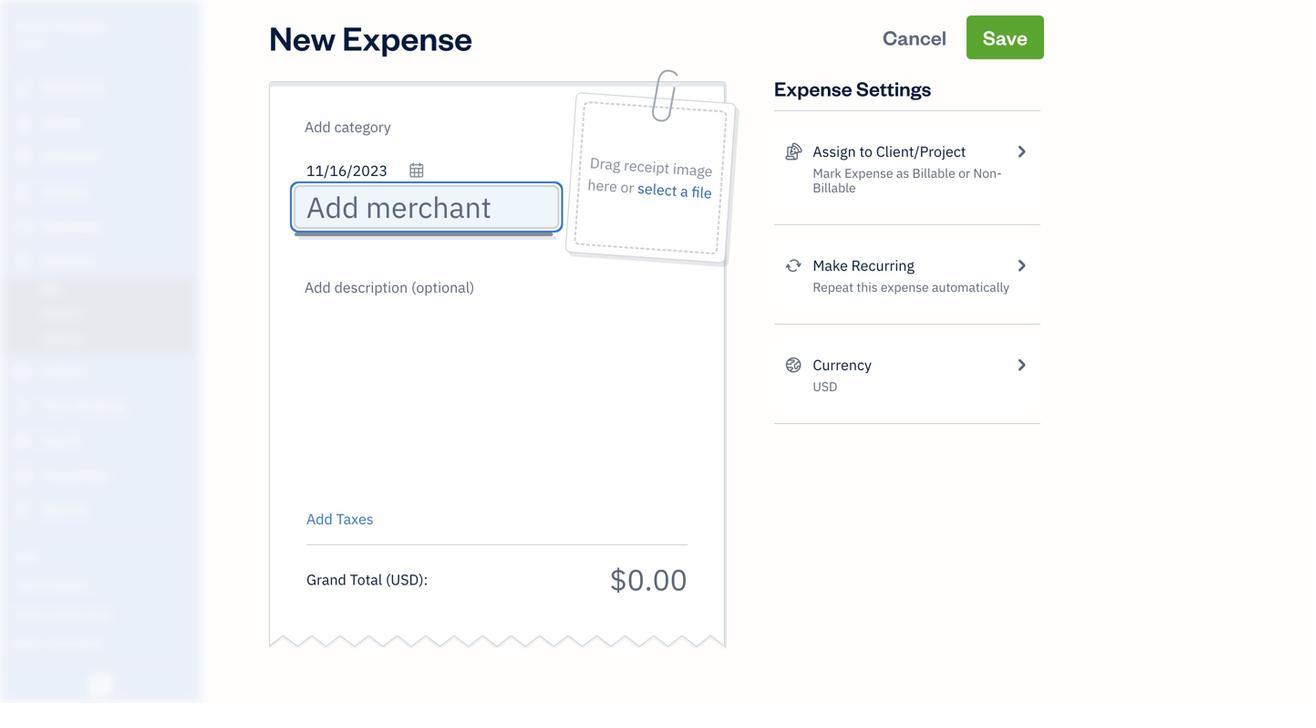 Task type: locate. For each thing, give the bounding box(es) containing it.
0 vertical spatial expense
[[342, 16, 472, 59]]

2 vertical spatial expense
[[844, 165, 893, 181]]

or left non-
[[958, 165, 970, 181]]

currency
[[813, 355, 872, 374]]

estimate image
[[12, 149, 34, 167]]

chevronright image
[[1013, 254, 1029, 276]]

billable
[[912, 165, 955, 181], [813, 179, 856, 196]]

1 vertical spatial usd
[[391, 570, 419, 589]]

0 vertical spatial chevronright image
[[1013, 140, 1029, 162]]

or inside drag receipt image here or
[[620, 177, 635, 197]]

usd right total
[[391, 570, 419, 589]]

or right here
[[620, 177, 635, 197]]

billable down client/project
[[912, 165, 955, 181]]

1 vertical spatial chevronright image
[[1013, 354, 1029, 376]]

chevronright image for currency
[[1013, 354, 1029, 376]]

expense image
[[12, 253, 34, 271]]

settings
[[856, 75, 931, 101]]

or
[[958, 165, 970, 181], [620, 177, 635, 197]]

report image
[[12, 502, 34, 520]]

as
[[896, 165, 909, 181]]

(
[[386, 570, 391, 589]]

expense for new expense
[[342, 16, 472, 59]]

or for mark expense as billable or non- billable
[[958, 165, 970, 181]]

0 horizontal spatial or
[[620, 177, 635, 197]]

save button
[[966, 16, 1044, 59]]

payment image
[[12, 218, 34, 236]]

billable down assign
[[813, 179, 856, 196]]

2 chevronright image from the top
[[1013, 354, 1029, 376]]

Description text field
[[297, 276, 678, 495]]

Amount (USD) text field
[[609, 560, 688, 599]]

expense inside mark expense as billable or non- billable
[[844, 165, 893, 181]]

apps image
[[14, 548, 195, 563]]

1 horizontal spatial usd
[[813, 378, 837, 395]]

cancel
[[883, 24, 947, 50]]

ruby oranges owner
[[15, 16, 107, 51]]

or inside mark expense as billable or non- billable
[[958, 165, 970, 181]]

client/project
[[876, 142, 966, 161]]

receipt
[[623, 155, 670, 178]]

add
[[306, 509, 333, 528]]

mark
[[813, 165, 841, 181]]

assign
[[813, 142, 856, 161]]

dashboard image
[[12, 79, 34, 98]]

expense
[[881, 279, 929, 295]]

expense
[[342, 16, 472, 59], [774, 75, 852, 101], [844, 165, 893, 181]]

1 chevronright image from the top
[[1013, 140, 1029, 162]]

items and services image
[[14, 606, 195, 621]]

freshbooks image
[[86, 674, 115, 696]]

new
[[269, 16, 336, 59]]

expensesrebilling image
[[785, 140, 802, 162]]

bank connections image
[[14, 636, 195, 650]]

expense for mark expense as billable or non- billable
[[844, 165, 893, 181]]

oranges
[[52, 16, 107, 35]]

owner
[[15, 36, 48, 51]]

image
[[672, 159, 713, 181]]

or for drag receipt image here or
[[620, 177, 635, 197]]

new expense
[[269, 16, 472, 59]]

usd down currency
[[813, 378, 837, 395]]

0 horizontal spatial usd
[[391, 570, 419, 589]]

money image
[[12, 432, 34, 450]]

team members image
[[14, 577, 195, 592]]

chevronright image
[[1013, 140, 1029, 162], [1013, 354, 1029, 376]]

grand
[[306, 570, 346, 589]]

chart image
[[12, 467, 34, 485]]

add taxes
[[306, 509, 374, 528]]

currencyandlanguage image
[[785, 354, 802, 376]]

usd
[[813, 378, 837, 395], [391, 570, 419, 589]]

1 horizontal spatial or
[[958, 165, 970, 181]]

select a file
[[637, 178, 712, 203]]

1 vertical spatial expense
[[774, 75, 852, 101]]

total
[[350, 570, 382, 589]]



Task type: describe. For each thing, give the bounding box(es) containing it.
recurring
[[851, 256, 914, 275]]

drag receipt image here or
[[587, 153, 713, 197]]

project image
[[12, 363, 34, 381]]

make
[[813, 256, 848, 275]]

ruby
[[15, 16, 49, 35]]

Category text field
[[305, 116, 460, 138]]

Date in MM/DD/YYYY format text field
[[306, 161, 425, 180]]

select
[[637, 178, 678, 200]]

to
[[859, 142, 873, 161]]

cancel button
[[866, 16, 963, 59]]

chevronright image for assign to client/project
[[1013, 140, 1029, 162]]

select a file button
[[637, 177, 713, 204]]

non-
[[973, 165, 1002, 181]]

here
[[587, 175, 618, 196]]

settings image
[[14, 665, 195, 679]]

):
[[419, 570, 428, 589]]

0 vertical spatial usd
[[813, 378, 837, 395]]

grand total ( usd ):
[[306, 570, 428, 589]]

file
[[691, 182, 712, 203]]

timer image
[[12, 398, 34, 416]]

save
[[983, 24, 1028, 50]]

taxes
[[336, 509, 374, 528]]

main element
[[0, 0, 246, 703]]

repeat
[[813, 279, 854, 295]]

0 horizontal spatial billable
[[813, 179, 856, 196]]

add taxes button
[[306, 508, 374, 530]]

Merchant text field
[[306, 189, 556, 225]]

mark expense as billable or non- billable
[[813, 165, 1002, 196]]

1 horizontal spatial billable
[[912, 165, 955, 181]]

repeat this expense automatically
[[813, 279, 1010, 295]]

client image
[[12, 114, 34, 132]]

refresh image
[[785, 254, 802, 276]]

this
[[857, 279, 878, 295]]

automatically
[[932, 279, 1010, 295]]

drag
[[589, 153, 621, 174]]

make recurring
[[813, 256, 914, 275]]

assign to client/project
[[813, 142, 966, 161]]

a
[[680, 181, 689, 201]]

invoice image
[[12, 183, 34, 202]]

expense settings
[[774, 75, 931, 101]]



Task type: vqa. For each thing, say whether or not it's contained in the screenshot.
Time Tracking link
no



